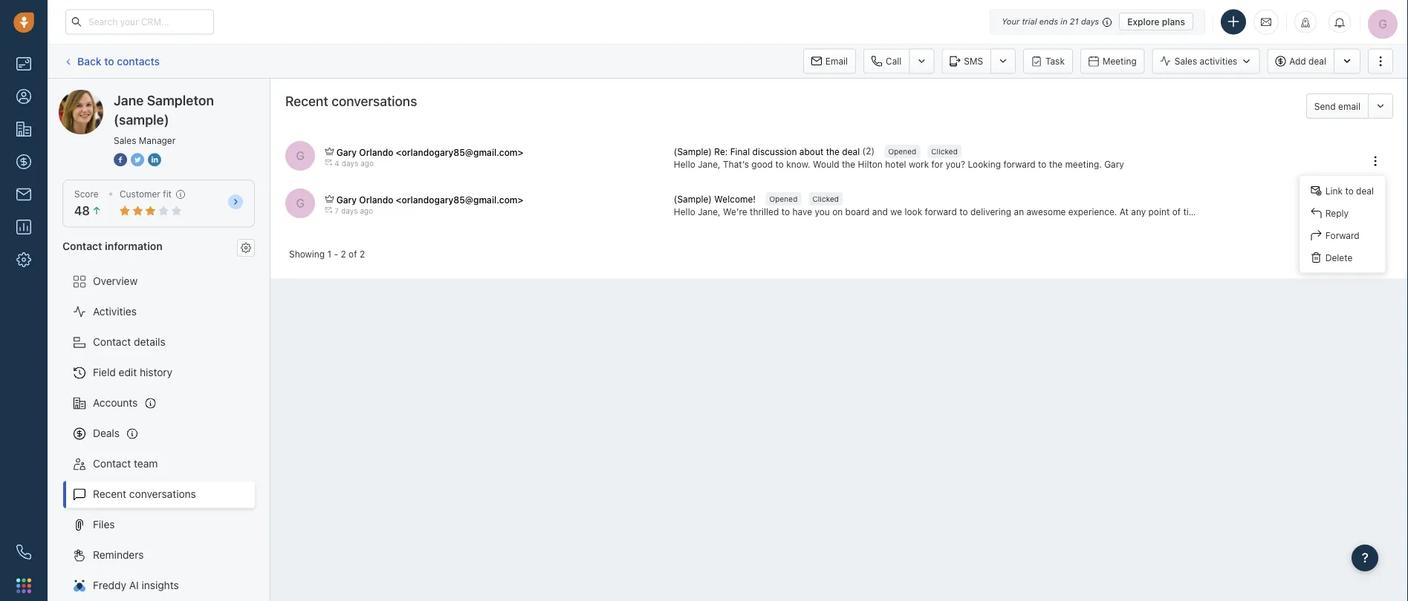 Task type: locate. For each thing, give the bounding box(es) containing it.
0 horizontal spatial 2
[[341, 249, 346, 259]]

days for (sample) re: final discussion about the deal
[[342, 159, 358, 168]]

opened up hello jane, that's good to know. would the hilton hotel work for you? looking forward to the meeting. gary
[[888, 147, 916, 155]]

jane sampleton (sample)
[[88, 90, 210, 102], [114, 92, 214, 127]]

freshworks switcher image
[[16, 579, 31, 594]]

0 horizontal spatial the
[[826, 146, 840, 157]]

gary up 7 days ago
[[336, 195, 357, 205]]

1 vertical spatial (sample)
[[674, 194, 712, 204]]

to right forward
[[1038, 159, 1047, 170]]

0 horizontal spatial deal
[[842, 146, 860, 157]]

deal
[[1309, 56, 1326, 66], [842, 146, 860, 157], [1356, 186, 1374, 196]]

0 vertical spatial clicked
[[931, 147, 958, 155]]

conversations down team
[[129, 489, 196, 501]]

(sample) inside (sample) re: final discussion about the deal (2)
[[674, 146, 712, 157]]

0 vertical spatial outgoing image
[[325, 159, 332, 166]]

1 vertical spatial deal
[[842, 146, 860, 157]]

recent conversations up 4 days ago
[[285, 93, 417, 109]]

back
[[77, 55, 101, 67]]

1 vertical spatial gary orlando <orlandogary85@gmail.com>
[[336, 195, 523, 205]]

email button
[[803, 49, 856, 74]]

work
[[909, 159, 929, 170]]

contact details
[[93, 336, 166, 349]]

jane down back
[[88, 90, 111, 102]]

ai
[[129, 580, 139, 592]]

opened
[[888, 147, 916, 155], [769, 195, 798, 203]]

2 vertical spatial deal
[[1356, 186, 1374, 196]]

48 button
[[74, 204, 102, 218]]

history
[[140, 367, 172, 379]]

1 vertical spatial contact
[[93, 336, 131, 349]]

2 right "-"
[[341, 249, 346, 259]]

2 horizontal spatial deal
[[1356, 186, 1374, 196]]

final
[[730, 146, 750, 157]]

clicked down would on the right of the page
[[812, 195, 839, 203]]

1 (sample) from the top
[[674, 146, 712, 157]]

0 vertical spatial days
[[1081, 17, 1099, 26]]

mng settings image
[[241, 243, 251, 253]]

sales activities button
[[1152, 49, 1267, 74], [1152, 49, 1260, 74]]

showing
[[289, 249, 325, 259]]

the left meeting. on the right
[[1049, 159, 1063, 170]]

(sample) inside button
[[674, 194, 712, 204]]

orlando up 4 days ago
[[359, 147, 393, 157]]

gary right meeting. on the right
[[1104, 159, 1124, 170]]

outgoing image
[[325, 159, 332, 166], [325, 207, 332, 214]]

2 gary orlando <orlandogary85@gmail.com> from the top
[[336, 195, 523, 205]]

the inside (sample) re: final discussion about the deal (2)
[[826, 146, 840, 157]]

your
[[1002, 17, 1020, 26]]

1 orlando from the top
[[359, 147, 393, 157]]

recent
[[285, 93, 328, 109], [93, 489, 126, 501]]

1 vertical spatial ago
[[360, 207, 373, 216]]

(sample) up the hello
[[674, 146, 712, 157]]

hotel
[[885, 159, 906, 170]]

reminders
[[93, 550, 144, 562]]

2 outgoing image from the top
[[325, 207, 332, 214]]

clicked up for
[[931, 147, 958, 155]]

opened down know.
[[769, 195, 798, 203]]

clicked
[[931, 147, 958, 155], [812, 195, 839, 203]]

days right '7'
[[341, 207, 358, 216]]

conversations
[[332, 93, 417, 109], [129, 489, 196, 501]]

0 horizontal spatial jane
[[88, 90, 111, 102]]

-
[[334, 249, 338, 259]]

deals
[[93, 428, 120, 440]]

deal inside add deal button
[[1309, 56, 1326, 66]]

to right link
[[1345, 186, 1354, 196]]

1 horizontal spatial opened
[[888, 147, 916, 155]]

gary orlando <orlandogary85@gmail.com> for (sample) re: final discussion about the deal
[[336, 147, 523, 157]]

<orlandogary85@gmail.com> for (sample) welcome!
[[396, 195, 523, 205]]

0 vertical spatial contact
[[62, 240, 102, 252]]

the left hilton
[[842, 159, 855, 170]]

<orlandogary85@gmail.com>
[[396, 147, 523, 157], [396, 195, 523, 205]]

1 horizontal spatial 2
[[360, 249, 365, 259]]

hello
[[674, 159, 695, 170]]

the
[[826, 146, 840, 157], [842, 159, 855, 170], [1049, 159, 1063, 170]]

deal right link
[[1356, 186, 1374, 196]]

sms button
[[942, 49, 991, 74]]

information
[[105, 240, 163, 252]]

hello jane, that's good to know. would the hilton hotel work for you? looking forward to the meeting. gary
[[674, 159, 1124, 170]]

(2)
[[862, 145, 875, 156]]

0 horizontal spatial sales
[[114, 135, 136, 146]]

2 right of
[[360, 249, 365, 259]]

2 (sample) from the top
[[674, 194, 712, 204]]

ago for (sample) welcome!
[[360, 207, 373, 216]]

0 horizontal spatial conversations
[[129, 489, 196, 501]]

jane
[[88, 90, 111, 102], [114, 92, 144, 108]]

2 vertical spatial contact
[[93, 458, 131, 470]]

(sample) down the hello
[[674, 194, 712, 204]]

deal left (2)
[[842, 146, 860, 157]]

1 horizontal spatial conversations
[[332, 93, 417, 109]]

contact
[[62, 240, 102, 252], [93, 336, 131, 349], [93, 458, 131, 470]]

(sample)
[[168, 90, 210, 102], [114, 111, 169, 127]]

1 horizontal spatial the
[[842, 159, 855, 170]]

contact down activities
[[93, 336, 131, 349]]

sales up the facebook circled image
[[114, 135, 136, 146]]

you?
[[946, 159, 965, 170]]

task button
[[1023, 49, 1073, 74]]

0 vertical spatial gary orlando <orlandogary85@gmail.com>
[[336, 147, 523, 157]]

1 vertical spatial opened
[[769, 195, 798, 203]]

0 vertical spatial sales
[[1175, 56, 1197, 66]]

0 horizontal spatial recent
[[93, 489, 126, 501]]

twitter circled image
[[131, 152, 144, 168]]

explore plans link
[[1119, 13, 1193, 30]]

(sample)
[[674, 146, 712, 157], [674, 194, 712, 204]]

contact down deals
[[93, 458, 131, 470]]

0 vertical spatial (sample)
[[168, 90, 210, 102]]

1 vertical spatial <orlandogary85@gmail.com>
[[396, 195, 523, 205]]

discussion
[[752, 146, 797, 157]]

0 vertical spatial recent conversations
[[285, 93, 417, 109]]

days right 4 at the left top
[[342, 159, 358, 168]]

add deal
[[1289, 56, 1326, 66]]

the up would on the right of the page
[[826, 146, 840, 157]]

1 vertical spatial orlando
[[359, 195, 393, 205]]

0 vertical spatial ago
[[361, 159, 374, 168]]

deal inside (sample) re: final discussion about the deal (2)
[[842, 146, 860, 157]]

0 vertical spatial orlando
[[359, 147, 393, 157]]

2 vertical spatial days
[[341, 207, 358, 216]]

1 vertical spatial gary
[[1104, 159, 1124, 170]]

1 vertical spatial days
[[342, 159, 358, 168]]

outgoing image left 4 at the left top
[[325, 159, 332, 166]]

orlando up 7 days ago
[[359, 195, 393, 205]]

days right 21
[[1081, 17, 1099, 26]]

sales activities
[[1175, 56, 1237, 66]]

conversations up 4 days ago
[[332, 93, 417, 109]]

to down discussion
[[775, 159, 784, 170]]

0 vertical spatial deal
[[1309, 56, 1326, 66]]

(sample) up the sales manager
[[114, 111, 169, 127]]

gary orlando <orlandogary85@gmail.com>
[[336, 147, 523, 157], [336, 195, 523, 205]]

1 horizontal spatial recent
[[285, 93, 328, 109]]

orlando for (sample) welcome!
[[359, 195, 393, 205]]

deal right add
[[1309, 56, 1326, 66]]

1 <orlandogary85@gmail.com> from the top
[[396, 147, 523, 157]]

2 <orlandogary85@gmail.com> from the top
[[396, 195, 523, 205]]

gary up 4 days ago
[[336, 147, 357, 157]]

ago right 4 at the left top
[[361, 159, 374, 168]]

1 gary orlando <orlandogary85@gmail.com> from the top
[[336, 147, 523, 157]]

meeting button
[[1080, 49, 1145, 74]]

linkedin circled image
[[148, 152, 161, 168]]

1 horizontal spatial sales
[[1175, 56, 1197, 66]]

0 vertical spatial (sample)
[[674, 146, 712, 157]]

(sample) re: final discussion about the deal link
[[674, 145, 862, 158]]

1 vertical spatial (sample)
[[114, 111, 169, 127]]

ends
[[1039, 17, 1058, 26]]

1 vertical spatial outgoing image
[[325, 207, 332, 214]]

0 vertical spatial gary
[[336, 147, 357, 157]]

outgoing image left '7'
[[325, 207, 332, 214]]

1 vertical spatial sales
[[114, 135, 136, 146]]

1 vertical spatial clicked
[[812, 195, 839, 203]]

to
[[104, 55, 114, 67], [775, 159, 784, 170], [1038, 159, 1047, 170], [1345, 186, 1354, 196]]

email
[[825, 56, 848, 67]]

contacts
[[117, 55, 160, 67]]

contact down 48
[[62, 240, 102, 252]]

gary orlando <orlandogary85@gmail.com> for (sample) welcome!
[[336, 195, 523, 205]]

1 outgoing image from the top
[[325, 159, 332, 166]]

2 orlando from the top
[[359, 195, 393, 205]]

(sample) up "manager"
[[168, 90, 210, 102]]

1 horizontal spatial deal
[[1309, 56, 1326, 66]]

ago right '7'
[[360, 207, 373, 216]]

forward
[[1003, 159, 1036, 170]]

0 horizontal spatial recent conversations
[[93, 489, 196, 501]]

0 vertical spatial <orlandogary85@gmail.com>
[[396, 147, 523, 157]]

sales
[[1175, 56, 1197, 66], [114, 135, 136, 146]]

2 vertical spatial gary
[[336, 195, 357, 205]]

sampleton
[[114, 90, 165, 102], [147, 92, 214, 108]]

link
[[1325, 186, 1343, 196]]

would
[[813, 159, 839, 170]]

gary for (sample) welcome!
[[336, 195, 357, 205]]

jane down contacts
[[114, 92, 144, 108]]

gary
[[336, 147, 357, 157], [1104, 159, 1124, 170], [336, 195, 357, 205]]

1 horizontal spatial recent conversations
[[285, 93, 417, 109]]

ago for (sample) re: final discussion about the deal
[[361, 159, 374, 168]]

sales for sales manager
[[114, 135, 136, 146]]

recent conversations down team
[[93, 489, 196, 501]]

in
[[1061, 17, 1068, 26]]

0 horizontal spatial opened
[[769, 195, 798, 203]]

sales left the activities
[[1175, 56, 1197, 66]]

orlando
[[359, 147, 393, 157], [359, 195, 393, 205]]

0 vertical spatial opened
[[888, 147, 916, 155]]

(sample) re: final discussion about the deal button
[[674, 145, 862, 158]]



Task type: describe. For each thing, give the bounding box(es) containing it.
send email button
[[1306, 94, 1368, 119]]

team
[[134, 458, 158, 470]]

1 horizontal spatial clicked
[[931, 147, 958, 155]]

contact information
[[62, 240, 163, 252]]

customer
[[120, 189, 160, 200]]

1
[[327, 249, 331, 259]]

your trial ends in 21 days
[[1002, 17, 1099, 26]]

(sample) re: final discussion about the deal (2)
[[674, 145, 875, 157]]

insights
[[142, 580, 179, 592]]

sms
[[964, 56, 983, 67]]

accounts
[[93, 397, 138, 409]]

21
[[1070, 17, 1079, 26]]

0 vertical spatial conversations
[[332, 93, 417, 109]]

7 days ago
[[335, 207, 373, 216]]

looking
[[968, 159, 1001, 170]]

files
[[93, 519, 115, 531]]

48
[[74, 204, 90, 218]]

phone image
[[16, 545, 31, 560]]

Search your CRM... text field
[[65, 9, 214, 35]]

meeting
[[1103, 56, 1137, 67]]

send email
[[1314, 101, 1361, 111]]

overview
[[93, 275, 138, 288]]

trial
[[1022, 17, 1037, 26]]

freddy ai insights
[[93, 580, 179, 592]]

2 2 from the left
[[360, 249, 365, 259]]

jane sampleton (sample) down contacts
[[88, 90, 210, 102]]

to right back
[[104, 55, 114, 67]]

phone element
[[9, 538, 39, 568]]

(sample) welcome! link
[[674, 193, 758, 206]]

1 vertical spatial conversations
[[129, 489, 196, 501]]

delete
[[1325, 253, 1353, 263]]

details
[[134, 336, 166, 349]]

contact for contact team
[[93, 458, 131, 470]]

email image
[[1261, 16, 1271, 28]]

that's
[[723, 159, 749, 170]]

0 vertical spatial recent
[[285, 93, 328, 109]]

contact for contact details
[[93, 336, 131, 349]]

sampleton down contacts
[[114, 90, 165, 102]]

gary for (sample) re: final discussion about the deal
[[336, 147, 357, 157]]

explore
[[1127, 16, 1160, 27]]

add deal button
[[1267, 49, 1334, 74]]

<orlandogary85@gmail.com> for (sample) re: final discussion about the deal
[[396, 147, 523, 157]]

days for (sample) welcome!
[[341, 207, 358, 216]]

re:
[[714, 146, 728, 157]]

for
[[931, 159, 943, 170]]

0 horizontal spatial clicked
[[812, 195, 839, 203]]

task
[[1046, 56, 1065, 67]]

7
[[335, 207, 339, 216]]

2 horizontal spatial the
[[1049, 159, 1063, 170]]

1 vertical spatial recent conversations
[[93, 489, 196, 501]]

explore plans
[[1127, 16, 1185, 27]]

customer fit
[[120, 189, 172, 200]]

good
[[751, 159, 773, 170]]

field edit history
[[93, 367, 172, 379]]

4 days ago
[[335, 159, 374, 168]]

score
[[74, 189, 99, 200]]

activities
[[93, 306, 137, 318]]

sales for sales activities
[[1175, 56, 1197, 66]]

(sample) for (sample) welcome!
[[674, 194, 712, 204]]

1 2 from the left
[[341, 249, 346, 259]]

back to contacts
[[77, 55, 160, 67]]

add
[[1289, 56, 1306, 66]]

back to contacts link
[[62, 50, 161, 73]]

hilton
[[858, 159, 883, 170]]

facebook circled image
[[114, 152, 127, 168]]

manager
[[139, 135, 176, 146]]

4
[[335, 159, 339, 168]]

jane,
[[698, 159, 720, 170]]

activities
[[1200, 56, 1237, 66]]

know.
[[786, 159, 810, 170]]

call button
[[863, 49, 909, 74]]

(sample) for (sample) re: final discussion about the deal (2)
[[674, 146, 712, 157]]

about
[[799, 146, 824, 157]]

email
[[1338, 101, 1361, 111]]

call
[[886, 56, 902, 67]]

meeting.
[[1065, 159, 1102, 170]]

send
[[1314, 101, 1336, 111]]

sampleton up "manager"
[[147, 92, 214, 108]]

orlando for (sample) re: final discussion about the deal
[[359, 147, 393, 157]]

1 vertical spatial recent
[[93, 489, 126, 501]]

of
[[349, 249, 357, 259]]

reply
[[1325, 208, 1349, 218]]

call link
[[863, 49, 909, 74]]

plans
[[1162, 16, 1185, 27]]

field
[[93, 367, 116, 379]]

fit
[[163, 189, 172, 200]]

showing 1 - 2 of 2
[[289, 249, 365, 259]]

contact for contact information
[[62, 240, 102, 252]]

jane sampleton (sample) up "manager"
[[114, 92, 214, 127]]

1 horizontal spatial jane
[[114, 92, 144, 108]]

sales manager
[[114, 135, 176, 146]]

(sample) welcome!
[[674, 194, 756, 204]]

outgoing image for (sample) re: final discussion about the deal
[[325, 159, 332, 166]]

edit
[[119, 367, 137, 379]]

link to deal
[[1325, 186, 1374, 196]]

contact team
[[93, 458, 158, 470]]

welcome!
[[714, 194, 756, 204]]

forward
[[1325, 230, 1360, 241]]

outgoing image for (sample) welcome!
[[325, 207, 332, 214]]

freddy
[[93, 580, 126, 592]]

(sample) welcome! button
[[674, 193, 758, 206]]



Task type: vqa. For each thing, say whether or not it's contained in the screenshot.
leftmost apps
no



